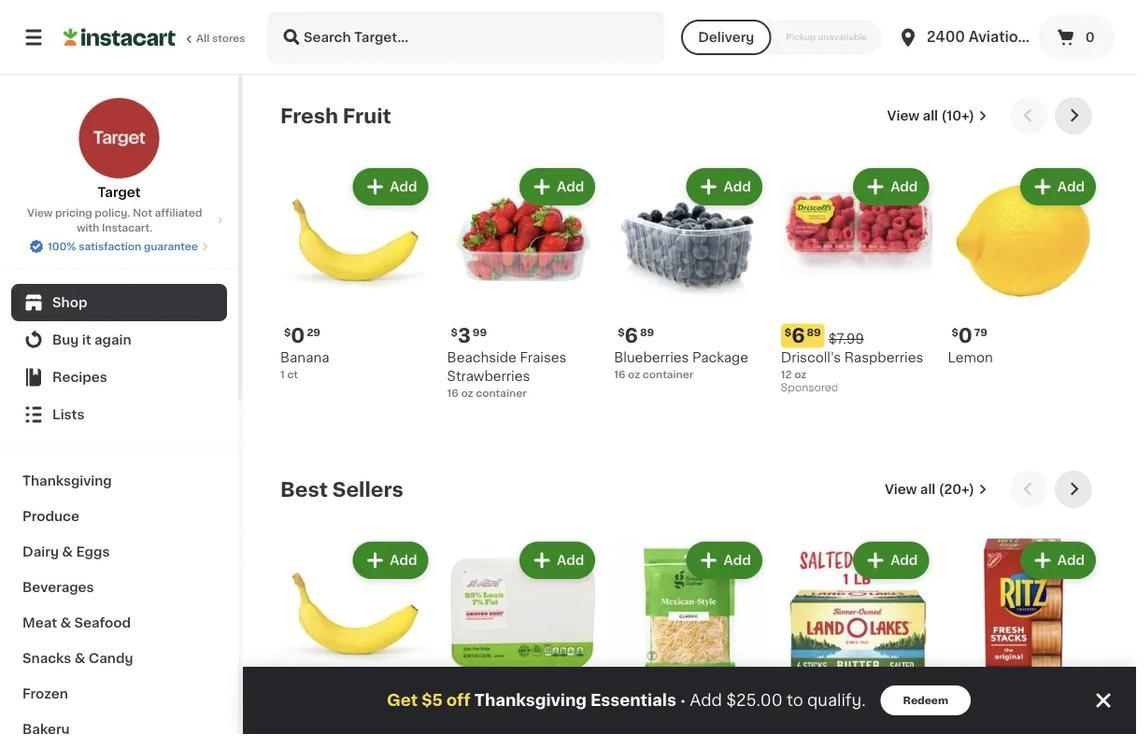 Task type: locate. For each thing, give the bounding box(es) containing it.
2 59 from the left
[[975, 701, 989, 712]]

69
[[639, 701, 654, 712]]

1 horizontal spatial $ 4 59
[[952, 700, 989, 720]]

lists link
[[11, 396, 227, 434]]

$ inside $ 3 99
[[451, 327, 458, 338]]

1 vertical spatial all
[[921, 483, 936, 496]]

16
[[614, 369, 626, 380], [447, 388, 459, 398]]

item carousel region containing fresh fruit
[[280, 97, 1100, 456]]

$ up blueberries
[[618, 327, 625, 338]]

0 button
[[1039, 15, 1115, 60]]

add button for 2
[[689, 544, 761, 578]]

essentials
[[591, 693, 677, 709]]

4 right redeem
[[959, 700, 973, 720]]

best sellers
[[280, 480, 404, 500]]

sponsored badge image
[[781, 383, 838, 394]]

1 vertical spatial view
[[27, 208, 53, 218]]

$ up beachside
[[451, 327, 458, 338]]

2 $ 4 59 from the left
[[952, 700, 989, 720]]

add button
[[355, 170, 427, 204], [522, 170, 594, 204], [689, 170, 761, 204], [856, 170, 928, 204], [1023, 170, 1095, 204], [355, 544, 427, 578], [522, 544, 594, 578], [689, 544, 761, 578], [856, 544, 928, 578], [1023, 544, 1095, 578]]

•
[[680, 693, 686, 708]]

16 down blueberries
[[614, 369, 626, 380]]

all stores
[[196, 33, 246, 43]]

89
[[640, 327, 655, 338], [807, 327, 821, 338]]

1 vertical spatial item carousel region
[[280, 471, 1100, 735]]

$5
[[422, 693, 443, 709]]

99 inside $ 3 99
[[473, 327, 487, 338]]

thanksgiving link
[[11, 464, 227, 499]]

1 horizontal spatial thanksgiving
[[475, 693, 587, 709]]

6 up blueberries
[[625, 326, 638, 346]]

seafood
[[74, 617, 131, 630]]

6 up driscoll's
[[792, 326, 805, 346]]

dr
[[1031, 30, 1048, 44]]

99 for 3
[[473, 327, 487, 338]]

& for meat
[[60, 617, 71, 630]]

0 left 29
[[291, 326, 305, 346]]

1 vertical spatial 99
[[472, 701, 486, 712]]

item carousel region
[[280, 97, 1100, 456], [280, 471, 1100, 735]]

99
[[473, 327, 487, 338], [472, 701, 486, 712]]

$ 6 89 up driscoll's
[[785, 326, 821, 346]]

add button for beachside fraises strawberries
[[522, 170, 594, 204]]

$ left 29
[[284, 327, 291, 338]]

2 $ 6 89 from the left
[[785, 326, 821, 346]]

all left (10+)
[[923, 109, 939, 122]]

0 horizontal spatial thanksgiving
[[22, 475, 112, 488]]

& for snacks
[[75, 653, 85, 666]]

0 horizontal spatial oz
[[461, 388, 474, 398]]

buy it again
[[52, 334, 131, 347]]

$ 4 59 right redeem
[[952, 700, 989, 720]]

$ right redeem
[[952, 701, 959, 712]]

59 inside $4.59 original price: $6.99 element
[[808, 701, 822, 712]]

2 horizontal spatial 0
[[1086, 31, 1095, 44]]

0 horizontal spatial container
[[476, 388, 527, 398]]

container inside beachside fraises strawberries 16 oz container
[[476, 388, 527, 398]]

oz right "12"
[[795, 369, 807, 380]]

0 vertical spatial container
[[643, 369, 694, 380]]

container down strawberries
[[476, 388, 527, 398]]

dairy & eggs link
[[11, 535, 227, 570]]

99 right 3
[[473, 327, 487, 338]]

& right meat
[[60, 617, 71, 630]]

1 horizontal spatial container
[[643, 369, 694, 380]]

0 vertical spatial view
[[888, 109, 920, 122]]

view inside view pricing policy. not affiliated with instacart.
[[27, 208, 53, 218]]

0
[[1086, 31, 1095, 44], [291, 326, 305, 346], [959, 326, 973, 346]]

oz
[[628, 369, 641, 380], [795, 369, 807, 380], [461, 388, 474, 398]]

0 horizontal spatial $ 4 59
[[785, 700, 822, 720]]

4
[[792, 700, 806, 720], [959, 700, 973, 720]]

99 for 7
[[472, 701, 486, 712]]

fresh fruit
[[280, 106, 391, 126]]

2 horizontal spatial oz
[[795, 369, 807, 380]]

product group containing 3
[[447, 165, 599, 401]]

0 vertical spatial all
[[923, 109, 939, 122]]

0 vertical spatial thanksgiving
[[22, 475, 112, 488]]

0 horizontal spatial 6
[[625, 326, 638, 346]]

& left eggs
[[62, 546, 73, 559]]

view left (10+)
[[888, 109, 920, 122]]

produce
[[22, 510, 79, 524]]

1 horizontal spatial $ 6 89
[[785, 326, 821, 346]]

recipes
[[52, 371, 107, 384]]

driscoll's raspberries 12 oz
[[781, 351, 924, 380]]

instacart.
[[102, 223, 153, 233]]

oz down strawberries
[[461, 388, 474, 398]]

add inside treatment tracker modal dialog
[[690, 693, 723, 709]]

0 horizontal spatial 89
[[640, 327, 655, 338]]

$ 6 89 inside the $6.89 original price: $7.99 element
[[785, 326, 821, 346]]

view for fresh fruit
[[888, 109, 920, 122]]

1 vertical spatial &
[[60, 617, 71, 630]]

99 inside $ 7 99
[[472, 701, 486, 712]]

0 vertical spatial &
[[62, 546, 73, 559]]

2 item carousel region from the top
[[280, 471, 1100, 735]]

to
[[787, 693, 804, 709]]

product group containing add
[[280, 538, 432, 735]]

container down blueberries
[[643, 369, 694, 380]]

2 vertical spatial view
[[885, 483, 918, 496]]

99 right 7
[[472, 701, 486, 712]]

view
[[888, 109, 920, 122], [27, 208, 53, 218], [885, 483, 918, 496]]

0 right dr
[[1086, 31, 1095, 44]]

thanksgiving up "produce"
[[22, 475, 112, 488]]

$ left the 79
[[952, 327, 959, 338]]

snacks & candy
[[22, 653, 133, 666]]

1 89 from the left
[[640, 327, 655, 338]]

treatment tracker modal dialog
[[243, 667, 1138, 735]]

0 vertical spatial 99
[[473, 327, 487, 338]]

instacart logo image
[[64, 26, 176, 49]]

product group containing 7
[[447, 538, 599, 735]]

(10+)
[[942, 109, 975, 122]]

59 right to
[[808, 701, 822, 712]]

pricing
[[55, 208, 92, 218]]

$0.29 element
[[280, 698, 432, 722]]

main content containing fresh fruit
[[243, 75, 1138, 735]]

oz inside blueberries package 16 oz container
[[628, 369, 641, 380]]

6
[[625, 326, 638, 346], [792, 326, 805, 346]]

1 vertical spatial thanksgiving
[[475, 693, 587, 709]]

product group containing 2
[[614, 538, 766, 735]]

0 left the 79
[[959, 326, 973, 346]]

meat & seafood
[[22, 617, 131, 630]]

$ inside $ 0 29
[[284, 327, 291, 338]]

16 down strawberries
[[447, 388, 459, 398]]

view left pricing
[[27, 208, 53, 218]]

not
[[133, 208, 152, 218]]

1 item carousel region from the top
[[280, 97, 1100, 456]]

thanksgiving right 7
[[475, 693, 587, 709]]

1 horizontal spatial 59
[[975, 701, 989, 712]]

0 for lemon
[[959, 326, 973, 346]]

$ 4 59 left $6.99
[[785, 700, 822, 720]]

view all (20+)
[[885, 483, 975, 496]]

all left "(20+)"
[[921, 483, 936, 496]]

0 horizontal spatial 59
[[808, 701, 822, 712]]

$ 6 89
[[618, 326, 655, 346], [785, 326, 821, 346]]

&
[[62, 546, 73, 559], [60, 617, 71, 630], [75, 653, 85, 666]]

59 right redeem
[[975, 701, 989, 712]]

view all (10+) button
[[880, 97, 996, 135]]

$ inside $ 7 99
[[451, 701, 458, 712]]

produce link
[[11, 499, 227, 535]]

$ 6 89 up blueberries
[[618, 326, 655, 346]]

0 horizontal spatial 4
[[792, 700, 806, 720]]

0 horizontal spatial 0
[[291, 326, 305, 346]]

1 horizontal spatial 6
[[792, 326, 805, 346]]

1 horizontal spatial 0
[[959, 326, 973, 346]]

89 up driscoll's
[[807, 327, 821, 338]]

1 vertical spatial 16
[[447, 388, 459, 398]]

view all (10+)
[[888, 109, 975, 122]]

0 horizontal spatial 16
[[447, 388, 459, 398]]

1 $ 4 59 from the left
[[785, 700, 822, 720]]

$ 7 99
[[451, 700, 486, 720]]

1
[[280, 369, 285, 380]]

1 horizontal spatial oz
[[628, 369, 641, 380]]

meat
[[22, 617, 57, 630]]

1 horizontal spatial 16
[[614, 369, 626, 380]]

2400 aviation dr
[[927, 30, 1048, 44]]

$ 2 69
[[618, 700, 654, 720]]

view left "(20+)"
[[885, 483, 918, 496]]

view pricing policy. not affiliated with instacart. link
[[15, 206, 223, 236]]

1 horizontal spatial 4
[[959, 700, 973, 720]]

0 horizontal spatial $ 6 89
[[618, 326, 655, 346]]

$25.00
[[727, 693, 783, 709]]

2400 aviation dr button
[[898, 11, 1048, 64]]

4 left qualify.
[[792, 700, 806, 720]]

0 inside button
[[1086, 31, 1095, 44]]

1 59 from the left
[[808, 701, 822, 712]]

satisfaction
[[79, 242, 141, 252]]

guarantee
[[144, 242, 198, 252]]

add button for 7
[[522, 544, 594, 578]]

oz inside the driscoll's raspberries 12 oz
[[795, 369, 807, 380]]

$6.89 original price: $7.99 element
[[781, 324, 933, 348]]

59
[[808, 701, 822, 712], [975, 701, 989, 712]]

16 inside blueberries package 16 oz container
[[614, 369, 626, 380]]

0 vertical spatial item carousel region
[[280, 97, 1100, 456]]

dairy & eggs
[[22, 546, 110, 559]]

1 6 from the left
[[625, 326, 638, 346]]

(20+)
[[939, 483, 975, 496]]

item carousel region containing best sellers
[[280, 471, 1100, 735]]

2 vertical spatial &
[[75, 653, 85, 666]]

None search field
[[267, 11, 665, 64]]

$ down "keto"
[[618, 701, 625, 712]]

$7.99
[[829, 332, 865, 346]]

89 up blueberries
[[640, 327, 655, 338]]

qualify.
[[808, 693, 866, 709]]

product group
[[280, 165, 432, 382], [447, 165, 599, 401], [614, 165, 766, 382], [781, 165, 933, 399], [948, 165, 1100, 367], [280, 538, 432, 735], [447, 538, 599, 735], [614, 538, 766, 735], [781, 538, 933, 735], [948, 538, 1100, 735]]

1 vertical spatial container
[[476, 388, 527, 398]]

oz down blueberries
[[628, 369, 641, 380]]

$ 4 59
[[785, 700, 822, 720], [952, 700, 989, 720]]

$ right the $5
[[451, 701, 458, 712]]

main content
[[243, 75, 1138, 735]]

policy.
[[95, 208, 130, 218]]

1 horizontal spatial 89
[[807, 327, 821, 338]]

eggs
[[76, 546, 110, 559]]

$ 3 99
[[451, 326, 487, 346]]

& left the candy
[[75, 653, 85, 666]]

lemon
[[948, 351, 994, 364]]

0 vertical spatial 16
[[614, 369, 626, 380]]



Task type: vqa. For each thing, say whether or not it's contained in the screenshot.
"Home Fragrance" link to the bottom
no



Task type: describe. For each thing, give the bounding box(es) containing it.
$ 4 59 inside $4.59 original price: $6.99 element
[[785, 700, 822, 720]]

view for best sellers
[[885, 483, 918, 496]]

target link
[[78, 97, 160, 202]]

fresh
[[280, 106, 338, 126]]

buy it again link
[[11, 322, 227, 359]]

meat & seafood link
[[11, 606, 227, 641]]

& for dairy
[[62, 546, 73, 559]]

target
[[98, 186, 141, 199]]

dairy
[[22, 546, 59, 559]]

$ inside the "$ 0 79"
[[952, 327, 959, 338]]

ct
[[287, 369, 298, 380]]

view pricing policy. not affiliated with instacart.
[[27, 208, 202, 233]]

frozen link
[[11, 677, 227, 712]]

2 6 from the left
[[792, 326, 805, 346]]

delivery button
[[682, 20, 772, 55]]

driscoll's
[[781, 351, 841, 364]]

fruit
[[343, 106, 391, 126]]

off
[[447, 693, 471, 709]]

it
[[82, 334, 91, 347]]

candy
[[89, 653, 133, 666]]

aviation
[[969, 30, 1028, 44]]

beachside fraises strawberries 16 oz container
[[447, 351, 567, 398]]

best
[[280, 480, 328, 500]]

thanksgiving inside treatment tracker modal dialog
[[475, 693, 587, 709]]

banana
[[280, 351, 330, 364]]

oz inside beachside fraises strawberries 16 oz container
[[461, 388, 474, 398]]

redeem
[[904, 696, 949, 706]]

2400
[[927, 30, 966, 44]]

12
[[781, 369, 792, 380]]

banana 1 ct
[[280, 351, 330, 380]]

service type group
[[682, 20, 883, 55]]

redeem button
[[881, 686, 971, 716]]

$ right $25.00
[[785, 701, 792, 712]]

add button for blueberries package
[[689, 170, 761, 204]]

lists
[[52, 409, 85, 422]]

snacks
[[22, 653, 71, 666]]

29
[[307, 327, 321, 338]]

Search field
[[269, 13, 663, 62]]

79
[[975, 327, 988, 338]]

keto
[[616, 680, 641, 690]]

100% satisfaction guarantee
[[48, 242, 198, 252]]

buy
[[52, 334, 79, 347]]

get
[[387, 693, 418, 709]]

shop
[[52, 296, 87, 309]]

affiliated
[[155, 208, 202, 218]]

package
[[693, 351, 749, 364]]

$4.59 original price: $6.99 element
[[781, 698, 933, 722]]

3
[[458, 326, 471, 346]]

with
[[77, 223, 99, 233]]

sellers
[[333, 480, 404, 500]]

7
[[458, 700, 470, 720]]

$ 0 29
[[284, 326, 321, 346]]

strawberries
[[447, 370, 530, 383]]

target logo image
[[78, 97, 160, 179]]

again
[[94, 334, 131, 347]]

add button for banana
[[355, 170, 427, 204]]

$ 0 79
[[952, 326, 988, 346]]

16 inside beachside fraises strawberries 16 oz container
[[447, 388, 459, 398]]

$6.99
[[829, 706, 867, 719]]

snacks & candy link
[[11, 641, 227, 677]]

all for lemon
[[923, 109, 939, 122]]

all
[[196, 33, 210, 43]]

0 for banana
[[291, 326, 305, 346]]

$ inside $ 2 69
[[618, 701, 625, 712]]

blueberries package 16 oz container
[[614, 351, 749, 380]]

raspberries
[[845, 351, 924, 364]]

get $5 off thanksgiving essentials • add $25.00 to qualify.
[[387, 693, 866, 709]]

2 4 from the left
[[959, 700, 973, 720]]

add button for 4
[[1023, 544, 1095, 578]]

1 $ 6 89 from the left
[[618, 326, 655, 346]]

beachside
[[447, 351, 517, 364]]

1 4 from the left
[[792, 700, 806, 720]]

100% satisfaction guarantee button
[[29, 236, 209, 254]]

oz for driscoll's raspberries
[[795, 369, 807, 380]]

blueberries
[[614, 351, 689, 364]]

stores
[[212, 33, 246, 43]]

2
[[625, 700, 638, 720]]

recipes link
[[11, 359, 227, 396]]

2 89 from the left
[[807, 327, 821, 338]]

container inside blueberries package 16 oz container
[[643, 369, 694, 380]]

all stores link
[[64, 11, 247, 64]]

add button for lemon
[[1023, 170, 1095, 204]]

frozen
[[22, 688, 68, 701]]

oz for blueberries package
[[628, 369, 641, 380]]

all for 4
[[921, 483, 936, 496]]

100%
[[48, 242, 76, 252]]

delivery
[[699, 31, 755, 44]]

beverages link
[[11, 570, 227, 606]]

shop link
[[11, 284, 227, 322]]

$ up driscoll's
[[785, 327, 792, 338]]

beverages
[[22, 581, 94, 595]]



